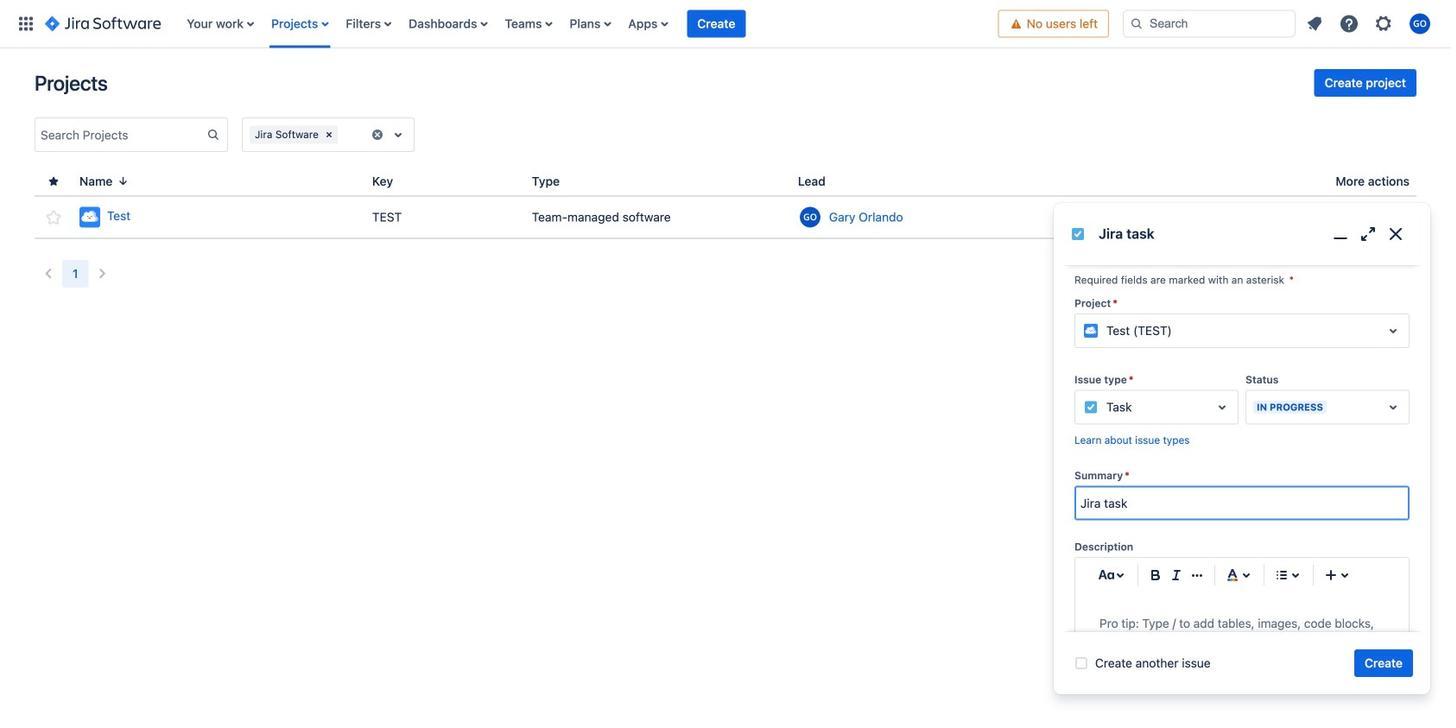 Task type: vqa. For each thing, say whether or not it's contained in the screenshot.
Add Reaction icon to the middle
no



Task type: locate. For each thing, give the bounding box(es) containing it.
list
[[178, 0, 998, 48], [1299, 8, 1441, 39]]

0 vertical spatial open image
[[388, 124, 409, 145]]

banner
[[0, 0, 1451, 48]]

1 open image from the top
[[1383, 321, 1404, 341]]

settings image
[[1373, 13, 1394, 34]]

jira task image
[[1071, 227, 1085, 241]]

1 vertical spatial open image
[[1383, 397, 1404, 418]]

text styles image
[[1096, 565, 1117, 586]]

Description - Main content area, start typing to enter text. text field
[[1100, 613, 1385, 655]]

clear image
[[322, 128, 336, 142]]

appswitcher icon image
[[16, 13, 36, 34]]

0 vertical spatial open image
[[1383, 321, 1404, 341]]

jira software image
[[45, 13, 161, 34], [45, 13, 161, 34]]

None text field
[[1075, 488, 1409, 519]]

list item
[[687, 0, 746, 48]]

None search field
[[1123, 10, 1296, 38]]

lists image
[[1271, 565, 1292, 586]]

minimize image
[[1330, 224, 1351, 244]]

star test image
[[43, 207, 64, 228]]

notifications image
[[1304, 13, 1325, 34]]

next image
[[92, 263, 113, 284]]

open image
[[1383, 321, 1404, 341], [1383, 397, 1404, 418]]

group
[[1314, 69, 1417, 97]]

italic ⌘i image
[[1166, 565, 1187, 586]]

clear image
[[371, 128, 384, 142]]

bold ⌘b image
[[1145, 565, 1166, 586]]

1 horizontal spatial open image
[[1212, 397, 1233, 418]]

open image
[[388, 124, 409, 145], [1212, 397, 1233, 418]]



Task type: describe. For each thing, give the bounding box(es) containing it.
help image
[[1339, 13, 1360, 34]]

discard changes and close image
[[1385, 224, 1406, 244]]

go full screen image
[[1358, 224, 1379, 244]]

more formatting image
[[1187, 565, 1208, 586]]

2 open image from the top
[[1383, 397, 1404, 418]]

Search Projects text field
[[35, 123, 206, 147]]

Search field
[[1123, 10, 1296, 38]]

1 horizontal spatial list
[[1299, 8, 1441, 39]]

0 horizontal spatial list
[[178, 0, 998, 48]]

previous image
[[38, 263, 59, 284]]

primary element
[[10, 0, 998, 48]]

0 horizontal spatial open image
[[388, 124, 409, 145]]

text formatting group
[[1145, 565, 1208, 586]]

search image
[[1130, 17, 1144, 31]]

your profile and settings image
[[1410, 13, 1430, 34]]

1 vertical spatial open image
[[1212, 397, 1233, 418]]



